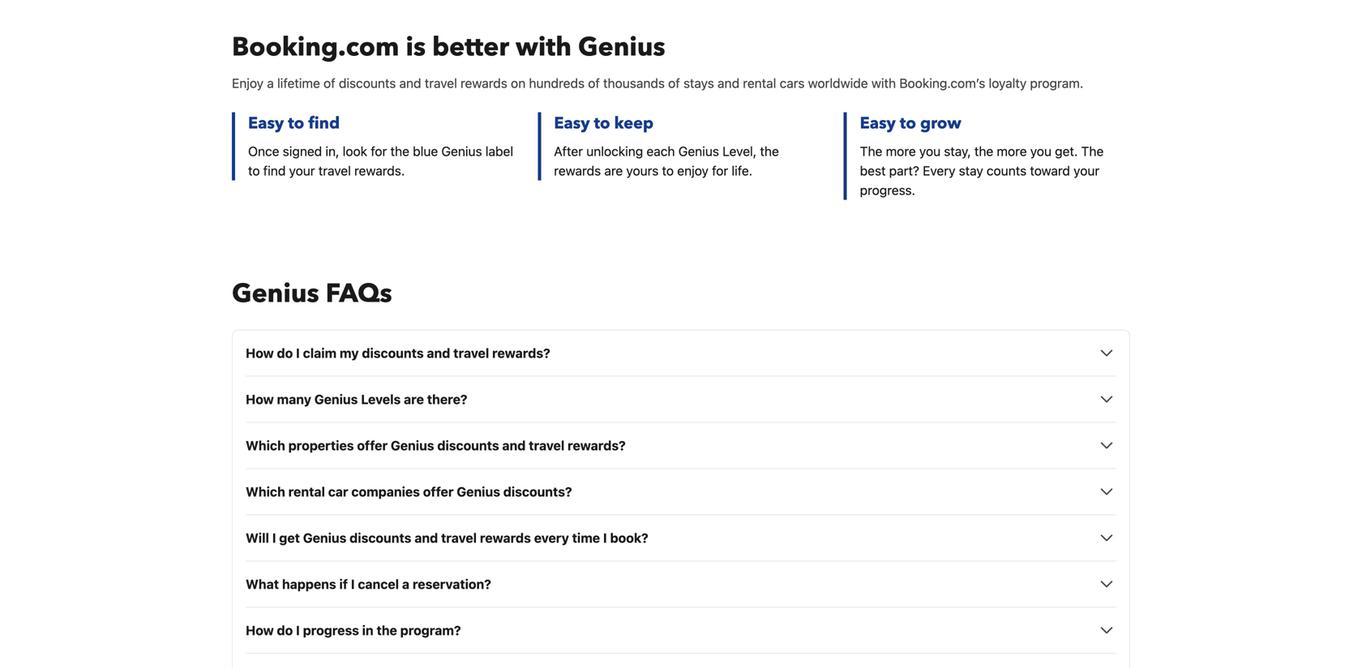 Task type: describe. For each thing, give the bounding box(es) containing it.
do for claim
[[277, 345, 293, 361]]

0 horizontal spatial with
[[516, 29, 572, 65]]

a inside dropdown button
[[402, 577, 410, 592]]

levels
[[361, 392, 401, 407]]

get
[[279, 530, 300, 546]]

travel for lifetime
[[425, 75, 457, 91]]

which properties offer genius discounts and travel rewards? button
[[246, 436, 1117, 455]]

progress
[[303, 623, 359, 638]]

label
[[486, 143, 514, 159]]

1 of from the left
[[324, 75, 336, 91]]

1 vertical spatial rewards?
[[568, 438, 626, 453]]

i left the progress
[[296, 623, 300, 638]]

to for find
[[288, 112, 304, 135]]

2 you from the left
[[1031, 143, 1052, 159]]

genius right get
[[303, 530, 347, 546]]

3 of from the left
[[669, 75, 681, 91]]

reservation?
[[413, 577, 492, 592]]

on
[[511, 75, 526, 91]]

rewards inside the after unlocking each genius level, the rewards are yours to enjoy for life.
[[554, 163, 601, 178]]

thousands
[[604, 75, 665, 91]]

your inside the more you stay, the more you get. the best part? every stay counts toward your progress.
[[1074, 163, 1100, 178]]

to inside "once signed in, look for the blue genius label to find your travel rewards."
[[248, 163, 260, 178]]

1 vertical spatial with
[[872, 75, 897, 91]]

blue
[[413, 143, 438, 159]]

how do i progress in the program?
[[246, 623, 461, 638]]

genius up which rental car companies offer genius discounts?
[[391, 438, 435, 453]]

how many genius levels are there?
[[246, 392, 468, 407]]

genius inside "once signed in, look for the blue genius label to find your travel rewards."
[[442, 143, 482, 159]]

1 the from the left
[[861, 143, 883, 159]]

rewards.
[[355, 163, 405, 178]]

are inside dropdown button
[[404, 392, 424, 407]]

my
[[340, 345, 359, 361]]

cars
[[780, 75, 805, 91]]

i left get
[[272, 530, 276, 546]]

to inside the after unlocking each genius level, the rewards are yours to enjoy for life.
[[662, 163, 674, 178]]

booking.com
[[232, 29, 400, 65]]

which rental car companies offer genius discounts? button
[[246, 482, 1117, 502]]

0 vertical spatial find
[[309, 112, 340, 135]]

travel up there?
[[454, 345, 489, 361]]

worldwide
[[809, 75, 869, 91]]

keep
[[615, 112, 654, 135]]

discounts?
[[504, 484, 572, 500]]

faqs
[[326, 276, 392, 311]]

best
[[861, 163, 886, 178]]

claim
[[303, 345, 337, 361]]

and for which properties offer genius discounts and travel rewards?
[[503, 438, 526, 453]]

which properties offer genius discounts and travel rewards?
[[246, 438, 626, 453]]

1 you from the left
[[920, 143, 941, 159]]

easy to find
[[248, 112, 340, 135]]

1 horizontal spatial rental
[[743, 75, 777, 91]]

easy for easy to keep
[[554, 112, 590, 135]]

each
[[647, 143, 675, 159]]

easy to keep
[[554, 112, 654, 135]]

stay
[[960, 163, 984, 178]]

genius up claim
[[232, 276, 319, 311]]

to for grow
[[900, 112, 917, 135]]

will
[[246, 530, 269, 546]]

time
[[572, 530, 600, 546]]

rewards for every
[[480, 530, 531, 546]]

once signed in, look for the blue genius label to find your travel rewards.
[[248, 143, 514, 178]]

do for progress
[[277, 623, 293, 638]]

how for how many genius levels are there?
[[246, 392, 274, 407]]

will i get genius discounts and travel rewards every time i book? button
[[246, 528, 1117, 548]]

the more you stay, the more you get. the best part? every stay counts toward your progress.
[[861, 143, 1104, 198]]

every
[[923, 163, 956, 178]]

and right stays
[[718, 75, 740, 91]]

easy for easy to grow
[[861, 112, 896, 135]]

i right if
[[351, 577, 355, 592]]

which rental car companies offer genius discounts?
[[246, 484, 572, 500]]

genius inside the after unlocking each genius level, the rewards are yours to enjoy for life.
[[679, 143, 720, 159]]

once
[[248, 143, 280, 159]]

discounts for offer
[[438, 438, 499, 453]]

in,
[[326, 143, 340, 159]]

the for how do i progress in the program?
[[377, 623, 397, 638]]

genius faqs
[[232, 276, 392, 311]]

companies
[[352, 484, 420, 500]]

and for enjoy a lifetime of discounts and travel rewards on hundreds of thousands of stays and rental cars worldwide with booking.com's loyalty program.
[[400, 75, 422, 91]]

how for how do i claim my discounts and travel rewards?
[[246, 345, 274, 361]]



Task type: locate. For each thing, give the bounding box(es) containing it.
easy up after
[[554, 112, 590, 135]]

1 vertical spatial a
[[402, 577, 410, 592]]

the inside the more you stay, the more you get. the best part? every stay counts toward your progress.
[[975, 143, 994, 159]]

rental left cars in the right of the page
[[743, 75, 777, 91]]

program.
[[1031, 75, 1084, 91]]

0 vertical spatial do
[[277, 345, 293, 361]]

the right get.
[[1082, 143, 1104, 159]]

with
[[516, 29, 572, 65], [872, 75, 897, 91]]

which down many
[[246, 438, 285, 453]]

book?
[[611, 530, 649, 546]]

1 vertical spatial for
[[712, 163, 729, 178]]

0 vertical spatial which
[[246, 438, 285, 453]]

signed
[[283, 143, 322, 159]]

a right enjoy
[[267, 75, 274, 91]]

genius up will i get genius discounts and travel rewards every time i book?
[[457, 484, 501, 500]]

rewards inside dropdown button
[[480, 530, 531, 546]]

1 easy from the left
[[248, 112, 284, 135]]

genius up enjoy
[[679, 143, 720, 159]]

happens
[[282, 577, 336, 592]]

0 vertical spatial for
[[371, 143, 387, 159]]

stays
[[684, 75, 715, 91]]

of right the hundreds at the top left of the page
[[588, 75, 600, 91]]

the
[[861, 143, 883, 159], [1082, 143, 1104, 159]]

discounts for get
[[350, 530, 412, 546]]

lifetime
[[277, 75, 320, 91]]

loyalty
[[989, 75, 1027, 91]]

offer down levels
[[357, 438, 388, 453]]

car
[[328, 484, 349, 500]]

are
[[605, 163, 623, 178], [404, 392, 424, 407]]

how for how do i progress in the program?
[[246, 623, 274, 638]]

enjoy a lifetime of discounts and travel rewards on hundreds of thousands of stays and rental cars worldwide with booking.com's loyalty program.
[[232, 75, 1084, 91]]

how do i claim my discounts and travel rewards? button
[[246, 343, 1117, 363]]

discounts right my
[[362, 345, 424, 361]]

0 vertical spatial a
[[267, 75, 274, 91]]

rewards down after
[[554, 163, 601, 178]]

2 do from the top
[[277, 623, 293, 638]]

i left claim
[[296, 345, 300, 361]]

how many genius levels are there? button
[[246, 390, 1117, 409]]

hundreds
[[529, 75, 585, 91]]

0 horizontal spatial are
[[404, 392, 424, 407]]

1 horizontal spatial with
[[872, 75, 897, 91]]

1 horizontal spatial your
[[1074, 163, 1100, 178]]

grow
[[921, 112, 962, 135]]

genius up thousands
[[578, 29, 666, 65]]

rewards
[[461, 75, 508, 91], [554, 163, 601, 178], [480, 530, 531, 546]]

booking.com's
[[900, 75, 986, 91]]

level,
[[723, 143, 757, 159]]

1 horizontal spatial for
[[712, 163, 729, 178]]

and for will i get genius discounts and travel rewards every time i book?
[[415, 530, 438, 546]]

find inside "once signed in, look for the blue genius label to find your travel rewards."
[[263, 163, 286, 178]]

which for which properties offer genius discounts and travel rewards?
[[246, 438, 285, 453]]

and
[[400, 75, 422, 91], [718, 75, 740, 91], [427, 345, 451, 361], [503, 438, 526, 453], [415, 530, 438, 546]]

how do i progress in the program? button
[[246, 621, 1117, 640]]

will i get genius discounts and travel rewards every time i book?
[[246, 530, 649, 546]]

the inside the after unlocking each genius level, the rewards are yours to enjoy for life.
[[761, 143, 780, 159]]

2 easy from the left
[[554, 112, 590, 135]]

rental left car at the bottom
[[289, 484, 325, 500]]

0 horizontal spatial a
[[267, 75, 274, 91]]

life.
[[732, 163, 753, 178]]

1 do from the top
[[277, 345, 293, 361]]

after
[[554, 143, 583, 159]]

1 vertical spatial rental
[[289, 484, 325, 500]]

a right cancel
[[402, 577, 410, 592]]

1 vertical spatial find
[[263, 163, 286, 178]]

a
[[267, 75, 274, 91], [402, 577, 410, 592]]

0 horizontal spatial easy
[[248, 112, 284, 135]]

rewards left 'on' on the top left
[[461, 75, 508, 91]]

how left claim
[[246, 345, 274, 361]]

2 vertical spatial rewards
[[480, 530, 531, 546]]

1 horizontal spatial a
[[402, 577, 410, 592]]

and up there?
[[427, 345, 451, 361]]

0 vertical spatial rewards?
[[493, 345, 551, 361]]

for
[[371, 143, 387, 159], [712, 163, 729, 178]]

how left many
[[246, 392, 274, 407]]

2 the from the left
[[1082, 143, 1104, 159]]

is
[[406, 29, 426, 65]]

enjoy
[[678, 163, 709, 178]]

how down what in the bottom left of the page
[[246, 623, 274, 638]]

rewards?
[[493, 345, 551, 361], [568, 438, 626, 453]]

more up part?
[[886, 143, 917, 159]]

1 horizontal spatial find
[[309, 112, 340, 135]]

discounts down there?
[[438, 438, 499, 453]]

you up "toward"
[[1031, 143, 1052, 159]]

1 horizontal spatial of
[[588, 75, 600, 91]]

rewards left every
[[480, 530, 531, 546]]

0 vertical spatial offer
[[357, 438, 388, 453]]

2 horizontal spatial easy
[[861, 112, 896, 135]]

which for which rental car companies offer genius discounts?
[[246, 484, 285, 500]]

your down the signed
[[289, 163, 315, 178]]

are down the unlocking
[[605, 163, 623, 178]]

and up discounts?
[[503, 438, 526, 453]]

the up best
[[861, 143, 883, 159]]

2 of from the left
[[588, 75, 600, 91]]

1 your from the left
[[289, 163, 315, 178]]

properties
[[289, 438, 354, 453]]

1 how from the top
[[246, 345, 274, 361]]

0 horizontal spatial more
[[886, 143, 917, 159]]

easy to grow
[[861, 112, 962, 135]]

there?
[[427, 392, 468, 407]]

the up stay
[[975, 143, 994, 159]]

the for once signed in, look for the blue genius label to find your travel rewards.
[[391, 143, 410, 159]]

discounts for lifetime
[[339, 75, 396, 91]]

2 more from the left
[[997, 143, 1028, 159]]

0 horizontal spatial of
[[324, 75, 336, 91]]

to for keep
[[594, 112, 611, 135]]

offer inside which rental car companies offer genius discounts? dropdown button
[[423, 484, 454, 500]]

3 how from the top
[[246, 623, 274, 638]]

what happens if i cancel a reservation? button
[[246, 575, 1117, 594]]

the inside "once signed in, look for the blue genius label to find your travel rewards."
[[391, 143, 410, 159]]

0 horizontal spatial for
[[371, 143, 387, 159]]

enjoy
[[232, 75, 264, 91]]

with right the worldwide
[[872, 75, 897, 91]]

the for after unlocking each genius level, the rewards are yours to enjoy for life.
[[761, 143, 780, 159]]

1 which from the top
[[246, 438, 285, 453]]

of
[[324, 75, 336, 91], [588, 75, 600, 91], [669, 75, 681, 91]]

1 more from the left
[[886, 143, 917, 159]]

program?
[[401, 623, 461, 638]]

0 horizontal spatial you
[[920, 143, 941, 159]]

to down once
[[248, 163, 260, 178]]

booking.com is better with genius
[[232, 29, 666, 65]]

do left claim
[[277, 345, 293, 361]]

after unlocking each genius level, the rewards are yours to enjoy for life.
[[554, 143, 780, 178]]

for up rewards.
[[371, 143, 387, 159]]

better
[[432, 29, 510, 65]]

1 vertical spatial how
[[246, 392, 274, 407]]

to up the signed
[[288, 112, 304, 135]]

more up counts
[[997, 143, 1028, 159]]

to
[[288, 112, 304, 135], [594, 112, 611, 135], [900, 112, 917, 135], [248, 163, 260, 178], [662, 163, 674, 178]]

find down once
[[263, 163, 286, 178]]

you up every
[[920, 143, 941, 159]]

the left blue at the left of page
[[391, 143, 410, 159]]

travel
[[425, 75, 457, 91], [319, 163, 351, 178], [454, 345, 489, 361], [529, 438, 565, 453], [441, 530, 477, 546]]

travel inside "once signed in, look for the blue genius label to find your travel rewards."
[[319, 163, 351, 178]]

0 horizontal spatial find
[[263, 163, 286, 178]]

stay,
[[945, 143, 972, 159]]

for inside the after unlocking each genius level, the rewards are yours to enjoy for life.
[[712, 163, 729, 178]]

get.
[[1056, 143, 1079, 159]]

if
[[340, 577, 348, 592]]

offer
[[357, 438, 388, 453], [423, 484, 454, 500]]

travel for get
[[441, 530, 477, 546]]

rental
[[743, 75, 777, 91], [289, 484, 325, 500]]

do left the progress
[[277, 623, 293, 638]]

1 vertical spatial are
[[404, 392, 424, 407]]

travel up reservation?
[[441, 530, 477, 546]]

1 vertical spatial offer
[[423, 484, 454, 500]]

genius right many
[[315, 392, 358, 407]]

your inside "once signed in, look for the blue genius label to find your travel rewards."
[[289, 163, 315, 178]]

find up in,
[[309, 112, 340, 135]]

0 vertical spatial are
[[605, 163, 623, 178]]

every
[[534, 530, 569, 546]]

the
[[391, 143, 410, 159], [761, 143, 780, 159], [975, 143, 994, 159], [377, 623, 397, 638]]

easy for easy to find
[[248, 112, 284, 135]]

look
[[343, 143, 368, 159]]

more
[[886, 143, 917, 159], [997, 143, 1028, 159]]

travel down in,
[[319, 163, 351, 178]]

yours
[[627, 163, 659, 178]]

many
[[277, 392, 312, 407]]

travel for offer
[[529, 438, 565, 453]]

1 horizontal spatial easy
[[554, 112, 590, 135]]

are inside the after unlocking each genius level, the rewards are yours to enjoy for life.
[[605, 163, 623, 178]]

to left grow
[[900, 112, 917, 135]]

0 horizontal spatial the
[[861, 143, 883, 159]]

and down which rental car companies offer genius discounts?
[[415, 530, 438, 546]]

do
[[277, 345, 293, 361], [277, 623, 293, 638]]

for left the life. on the right of page
[[712, 163, 729, 178]]

the right in
[[377, 623, 397, 638]]

1 horizontal spatial are
[[605, 163, 623, 178]]

and down is
[[400, 75, 422, 91]]

1 vertical spatial rewards
[[554, 163, 601, 178]]

1 vertical spatial which
[[246, 484, 285, 500]]

offer inside "which properties offer genius discounts and travel rewards?" dropdown button
[[357, 438, 388, 453]]

for inside "once signed in, look for the blue genius label to find your travel rewards."
[[371, 143, 387, 159]]

0 vertical spatial rental
[[743, 75, 777, 91]]

discounts
[[339, 75, 396, 91], [362, 345, 424, 361], [438, 438, 499, 453], [350, 530, 412, 546]]

toward
[[1031, 163, 1071, 178]]

how do i claim my discounts and travel rewards?
[[246, 345, 551, 361]]

counts
[[987, 163, 1027, 178]]

2 your from the left
[[1074, 163, 1100, 178]]

2 how from the top
[[246, 392, 274, 407]]

which
[[246, 438, 285, 453], [246, 484, 285, 500]]

what
[[246, 577, 279, 592]]

2 horizontal spatial of
[[669, 75, 681, 91]]

0 horizontal spatial rental
[[289, 484, 325, 500]]

offer down which properties offer genius discounts and travel rewards?
[[423, 484, 454, 500]]

part?
[[890, 163, 920, 178]]

discounts up cancel
[[350, 530, 412, 546]]

unlocking
[[587, 143, 644, 159]]

your down get.
[[1074, 163, 1100, 178]]

your
[[289, 163, 315, 178], [1074, 163, 1100, 178]]

rental inside dropdown button
[[289, 484, 325, 500]]

easy up best
[[861, 112, 896, 135]]

the inside how do i progress in the program? dropdown button
[[377, 623, 397, 638]]

progress.
[[861, 182, 916, 198]]

discounts down booking.com
[[339, 75, 396, 91]]

i
[[296, 345, 300, 361], [272, 530, 276, 546], [604, 530, 607, 546], [351, 577, 355, 592], [296, 623, 300, 638]]

2 vertical spatial how
[[246, 623, 274, 638]]

1 horizontal spatial offer
[[423, 484, 454, 500]]

to up the unlocking
[[594, 112, 611, 135]]

0 vertical spatial with
[[516, 29, 572, 65]]

0 horizontal spatial rewards?
[[493, 345, 551, 361]]

to down "each"
[[662, 163, 674, 178]]

travel down the booking.com is better with genius
[[425, 75, 457, 91]]

1 horizontal spatial more
[[997, 143, 1028, 159]]

0 vertical spatial how
[[246, 345, 274, 361]]

rewards for on
[[461, 75, 508, 91]]

are right levels
[[404, 392, 424, 407]]

of left stays
[[669, 75, 681, 91]]

3 easy from the left
[[861, 112, 896, 135]]

i right time
[[604, 530, 607, 546]]

2 which from the top
[[246, 484, 285, 500]]

what happens if i cancel a reservation?
[[246, 577, 492, 592]]

0 horizontal spatial offer
[[357, 438, 388, 453]]

easy
[[248, 112, 284, 135], [554, 112, 590, 135], [861, 112, 896, 135]]

you
[[920, 143, 941, 159], [1031, 143, 1052, 159]]

in
[[362, 623, 374, 638]]

the right 'level,'
[[761, 143, 780, 159]]

cancel
[[358, 577, 399, 592]]

which up will
[[246, 484, 285, 500]]

easy up once
[[248, 112, 284, 135]]

find
[[309, 112, 340, 135], [263, 163, 286, 178]]

1 horizontal spatial you
[[1031, 143, 1052, 159]]

1 vertical spatial do
[[277, 623, 293, 638]]

1 horizontal spatial the
[[1082, 143, 1104, 159]]

travel up discounts?
[[529, 438, 565, 453]]

with up the hundreds at the top left of the page
[[516, 29, 572, 65]]

1 horizontal spatial rewards?
[[568, 438, 626, 453]]

genius right blue at the left of page
[[442, 143, 482, 159]]

0 horizontal spatial your
[[289, 163, 315, 178]]

of right lifetime
[[324, 75, 336, 91]]

0 vertical spatial rewards
[[461, 75, 508, 91]]



Task type: vqa. For each thing, say whether or not it's contained in the screenshot.
3rd HOW from the top
yes



